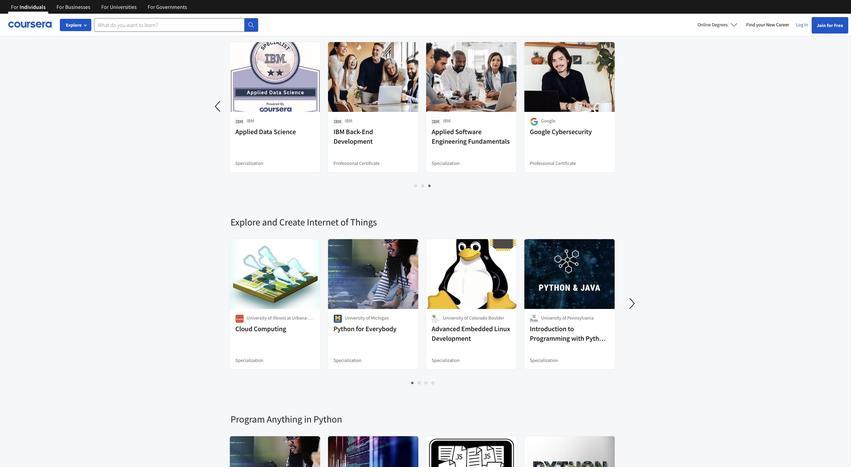 Task type: locate. For each thing, give the bounding box(es) containing it.
specialization for introduction to programming with python and java
[[530, 358, 559, 364]]

certificate for cybersecurity
[[556, 160, 577, 166]]

1 vertical spatial and
[[530, 344, 542, 352]]

banner navigation
[[5, 0, 193, 14]]

1 vertical spatial 2 button
[[417, 379, 423, 387]]

for
[[828, 22, 834, 28], [356, 325, 365, 333]]

ibm left 'back-'
[[334, 127, 345, 136]]

1 vertical spatial explore
[[231, 216, 261, 228]]

ibm image for applied software engineering fundamentals
[[432, 117, 441, 126]]

professional certificate down ibm back-end development
[[334, 160, 380, 166]]

0 vertical spatial for
[[828, 22, 834, 28]]

python right in
[[314, 413, 342, 426]]

explore button
[[60, 19, 91, 31]]

coursera image
[[8, 19, 52, 30]]

your
[[757, 22, 766, 28]]

university of colorado boulder
[[443, 315, 505, 321]]

explore inside explore and create internet of things carousel element
[[231, 216, 261, 228]]

None search field
[[94, 18, 259, 32]]

of for advanced embedded linux development
[[465, 315, 469, 321]]

online degrees button
[[693, 17, 744, 32]]

python down university of michigan icon
[[334, 325, 355, 333]]

applied up engineering
[[432, 127, 454, 136]]

3 inside most popular certificates carousel element
[[429, 183, 432, 189]]

applied for applied software engineering fundamentals
[[432, 127, 454, 136]]

1 certificate from the left
[[360, 160, 380, 166]]

3 university from the left
[[443, 315, 464, 321]]

applied inside applied software engineering fundamentals
[[432, 127, 454, 136]]

3 for from the left
[[101, 3, 109, 10]]

of
[[341, 216, 349, 228], [268, 315, 272, 321], [366, 315, 370, 321], [465, 315, 469, 321], [563, 315, 567, 321]]

2 button
[[420, 182, 427, 190], [417, 379, 423, 387]]

1 horizontal spatial for
[[828, 22, 834, 28]]

specialization for advanced embedded linux development
[[432, 358, 460, 364]]

1 professional from the left
[[334, 160, 359, 166]]

certificate down google cybersecurity
[[556, 160, 577, 166]]

computing
[[254, 325, 286, 333]]

google
[[542, 118, 556, 124], [530, 127, 551, 136]]

university of michigan
[[345, 315, 389, 321]]

advanced embedded linux development
[[432, 325, 511, 343]]

for for governments
[[148, 3, 155, 10]]

1 for from the left
[[11, 3, 18, 10]]

applied data science
[[236, 127, 296, 136]]

for left governments
[[148, 3, 155, 10]]

0 horizontal spatial 2
[[419, 380, 421, 386]]

development inside ibm back-end development
[[334, 137, 373, 146]]

0 horizontal spatial and
[[262, 216, 278, 228]]

professional certificate down google cybersecurity
[[530, 160, 577, 166]]

1 horizontal spatial professional certificate
[[530, 160, 577, 166]]

google down google icon
[[530, 127, 551, 136]]

specialization for applied data science
[[236, 160, 264, 166]]

for inside explore and create internet of things carousel element
[[356, 325, 365, 333]]

for businesses
[[57, 3, 90, 10]]

university up introduction
[[542, 315, 562, 321]]

for left "individuals" at the top of page
[[11, 3, 18, 10]]

most popular certificates carousel element
[[0, 0, 621, 196]]

2 button inside most popular certificates carousel element
[[420, 182, 427, 190]]

2 inside explore and create internet of things carousel element
[[419, 380, 421, 386]]

illinois
[[273, 315, 286, 321]]

for for python
[[356, 325, 365, 333]]

2
[[422, 183, 425, 189], [419, 380, 421, 386]]

2 professional certificate from the left
[[530, 160, 577, 166]]

python for everybody specialization by university of michigan, image
[[230, 437, 321, 467]]

0 horizontal spatial applied
[[236, 127, 258, 136]]

development down the advanced
[[432, 334, 471, 343]]

advanced
[[432, 325, 461, 333]]

1 horizontal spatial certificate
[[556, 160, 577, 166]]

2 ibm image from the left
[[432, 117, 441, 126]]

1 university from the left
[[247, 315, 267, 321]]

most
[[231, 19, 250, 31]]

introduction to python programming course by university of pennsylvania, image
[[328, 437, 419, 467]]

and
[[262, 216, 278, 228], [530, 344, 542, 352]]

0 horizontal spatial ibm image
[[334, 117, 342, 126]]

specialization
[[236, 160, 264, 166], [432, 160, 460, 166], [236, 358, 264, 364], [334, 358, 362, 364], [432, 358, 460, 364], [530, 358, 559, 364]]

2 list from the top
[[231, 379, 616, 387]]

1 vertical spatial for
[[356, 325, 365, 333]]

certificate
[[360, 160, 380, 166], [556, 160, 577, 166]]

things
[[351, 216, 377, 228]]

0 horizontal spatial 1
[[412, 380, 415, 386]]

program anything in python
[[231, 413, 342, 426]]

university of illinois at urbana- champaign
[[247, 315, 308, 328]]

1 horizontal spatial ibm image
[[432, 117, 441, 126]]

1 button for most popular certificates
[[413, 182, 420, 190]]

1 vertical spatial 3
[[425, 380, 428, 386]]

0 vertical spatial 3
[[429, 183, 432, 189]]

university inside university of illinois at urbana- champaign
[[247, 315, 267, 321]]

university up champaign
[[247, 315, 267, 321]]

introduction
[[530, 325, 567, 333]]

3 inside explore and create internet of things carousel element
[[425, 380, 428, 386]]

specialization for cloud computing
[[236, 358, 264, 364]]

1 vertical spatial google
[[530, 127, 551, 136]]

0 horizontal spatial explore
[[66, 22, 82, 28]]

list inside explore and create internet of things carousel element
[[231, 379, 616, 387]]

specialization for python for everybody
[[334, 358, 362, 364]]

degrees
[[713, 22, 729, 28]]

of up python for everybody
[[366, 315, 370, 321]]

python for everybody
[[334, 325, 397, 333]]

university for python
[[345, 315, 365, 321]]

1 vertical spatial development
[[432, 334, 471, 343]]

ibm image up ibm back-end development
[[334, 117, 342, 126]]

google for google
[[542, 118, 556, 124]]

1 horizontal spatial development
[[432, 334, 471, 343]]

1 horizontal spatial professional
[[530, 160, 555, 166]]

1 list from the top
[[231, 182, 616, 190]]

join for free link
[[812, 17, 849, 34]]

google right google icon
[[542, 118, 556, 124]]

for right join
[[828, 22, 834, 28]]

explore inside explore dropdown button
[[66, 22, 82, 28]]

python
[[334, 325, 355, 333], [586, 334, 607, 343], [314, 413, 342, 426]]

0 horizontal spatial certificate
[[360, 160, 380, 166]]

ibm image up engineering
[[432, 117, 441, 126]]

python right with
[[586, 334, 607, 343]]

3 for explore and create internet of things
[[425, 380, 428, 386]]

ibm inside ibm back-end development
[[334, 127, 345, 136]]

0 vertical spatial development
[[334, 137, 373, 146]]

create
[[280, 216, 305, 228]]

professional certificate
[[334, 160, 380, 166], [530, 160, 577, 166]]

certificate down ibm back-end development
[[360, 160, 380, 166]]

2 certificate from the left
[[556, 160, 577, 166]]

ibm for back-
[[345, 118, 353, 124]]

university of illinois at urbana-champaign image
[[236, 315, 244, 323]]

program
[[231, 413, 265, 426]]

join for free
[[818, 22, 844, 28]]

ibm for software
[[443, 118, 451, 124]]

1 inside most popular certificates carousel element
[[415, 183, 418, 189]]

0 vertical spatial 2
[[422, 183, 425, 189]]

popular
[[252, 19, 283, 31]]

professional for ibm back-end development
[[334, 160, 359, 166]]

certificate for back-
[[360, 160, 380, 166]]

professional
[[334, 160, 359, 166], [530, 160, 555, 166]]

for
[[11, 3, 18, 10], [57, 3, 64, 10], [101, 3, 109, 10], [148, 3, 155, 10]]

2 for most popular certificates
[[422, 183, 425, 189]]

1 horizontal spatial 2
[[422, 183, 425, 189]]

0 vertical spatial list
[[231, 182, 616, 190]]

fundamentals
[[469, 137, 510, 146]]

4 university from the left
[[542, 315, 562, 321]]

and left create
[[262, 216, 278, 228]]

individuals
[[20, 3, 46, 10]]

1 horizontal spatial applied
[[432, 127, 454, 136]]

2 university from the left
[[345, 315, 365, 321]]

1 for most popular certificates
[[415, 183, 418, 189]]

1 button inside most popular certificates carousel element
[[413, 182, 420, 190]]

find your new career link
[[744, 21, 794, 29]]

ibm back-end development
[[334, 127, 373, 146]]

explore
[[66, 22, 82, 28], [231, 216, 261, 228]]

1 applied from the left
[[236, 127, 258, 136]]

end
[[362, 127, 373, 136]]

ibm
[[247, 118, 254, 124], [345, 118, 353, 124], [443, 118, 451, 124], [334, 127, 345, 136]]

university
[[247, 315, 267, 321], [345, 315, 365, 321], [443, 315, 464, 321], [542, 315, 562, 321]]

of left pennsylvania
[[563, 315, 567, 321]]

ibm up 'back-'
[[345, 118, 353, 124]]

professional certificate for back-
[[334, 160, 380, 166]]

previous slide image
[[210, 98, 227, 115]]

1 horizontal spatial 3
[[429, 183, 432, 189]]

development
[[334, 137, 373, 146], [432, 334, 471, 343]]

program anything in python carousel element
[[227, 393, 852, 467]]

michigan
[[371, 315, 389, 321]]

university for cloud
[[247, 315, 267, 321]]

1 ibm image from the left
[[334, 117, 342, 126]]

1 vertical spatial 1 button
[[410, 379, 417, 387]]

3 button
[[427, 182, 434, 190], [423, 379, 430, 387]]

applied down ibm image
[[236, 127, 258, 136]]

0 vertical spatial 3 button
[[427, 182, 434, 190]]

cloud computing
[[236, 325, 286, 333]]

of left illinois
[[268, 315, 272, 321]]

1
[[415, 183, 418, 189], [412, 380, 415, 386]]

certificates
[[285, 19, 330, 31]]

for left "businesses"
[[57, 3, 64, 10]]

for for individuals
[[11, 3, 18, 10]]

0 horizontal spatial professional certificate
[[334, 160, 380, 166]]

ibm up engineering
[[443, 118, 451, 124]]

1 vertical spatial list
[[231, 379, 616, 387]]

university of pennsylvania image
[[530, 315, 539, 323]]

development inside "advanced embedded linux development"
[[432, 334, 471, 343]]

1 professional certificate from the left
[[334, 160, 380, 166]]

of inside university of illinois at urbana- champaign
[[268, 315, 272, 321]]

0 vertical spatial explore
[[66, 22, 82, 28]]

3
[[429, 183, 432, 189], [425, 380, 428, 386]]

for inside join for free link
[[828, 22, 834, 28]]

list for most popular certificates
[[231, 182, 616, 190]]

0 vertical spatial 1 button
[[413, 182, 420, 190]]

businesses
[[65, 3, 90, 10]]

python inside "element"
[[314, 413, 342, 426]]

2 professional from the left
[[530, 160, 555, 166]]

1 vertical spatial 1
[[412, 380, 415, 386]]

1 vertical spatial 3 button
[[423, 379, 430, 387]]

most popular certificates
[[231, 19, 330, 31]]

2 for from the left
[[57, 3, 64, 10]]

0 vertical spatial 2 button
[[420, 182, 427, 190]]

in
[[304, 413, 312, 426]]

and left java
[[530, 344, 542, 352]]

applied
[[236, 127, 258, 136], [432, 127, 454, 136]]

0 horizontal spatial professional
[[334, 160, 359, 166]]

join
[[818, 22, 827, 28]]

for down the university of michigan
[[356, 325, 365, 333]]

urbana-
[[292, 315, 308, 321]]

0 horizontal spatial development
[[334, 137, 373, 146]]

list inside most popular certificates carousel element
[[231, 182, 616, 190]]

0 horizontal spatial for
[[356, 325, 365, 333]]

2 inside most popular certificates carousel element
[[422, 183, 425, 189]]

online
[[698, 22, 712, 28]]

everybody
[[366, 325, 397, 333]]

3 button for most popular certificates
[[427, 182, 434, 190]]

of left colorado
[[465, 315, 469, 321]]

linux
[[495, 325, 511, 333]]

university up python for everybody
[[345, 315, 365, 321]]

2 vertical spatial python
[[314, 413, 342, 426]]

4 for from the left
[[148, 3, 155, 10]]

list for explore and create internet of things
[[231, 379, 616, 387]]

for left universities
[[101, 3, 109, 10]]

1 vertical spatial 2
[[419, 380, 421, 386]]

1 inside explore and create internet of things carousel element
[[412, 380, 415, 386]]

0 horizontal spatial 3
[[425, 380, 428, 386]]

university of pennsylvania
[[542, 315, 594, 321]]

log in link
[[794, 21, 812, 29]]

list
[[231, 182, 616, 190], [231, 379, 616, 387]]

ibm image
[[334, 117, 342, 126], [432, 117, 441, 126]]

development down 'back-'
[[334, 137, 373, 146]]

university up the advanced
[[443, 315, 464, 321]]

1 button
[[413, 182, 420, 190], [410, 379, 417, 387]]

0 vertical spatial 1
[[415, 183, 418, 189]]

2 applied from the left
[[432, 127, 454, 136]]

0 vertical spatial and
[[262, 216, 278, 228]]

0 vertical spatial google
[[542, 118, 556, 124]]

1 horizontal spatial 1
[[415, 183, 418, 189]]

applied software engineering fundamentals
[[432, 127, 510, 146]]

of for introduction to programming with python and java
[[563, 315, 567, 321]]

ibm right ibm image
[[247, 118, 254, 124]]

python inside introduction to programming with python and java
[[586, 334, 607, 343]]

data
[[259, 127, 273, 136]]

1 horizontal spatial and
[[530, 344, 542, 352]]

1 vertical spatial python
[[586, 334, 607, 343]]

1 horizontal spatial explore
[[231, 216, 261, 228]]

1 button inside explore and create internet of things carousel element
[[410, 379, 417, 387]]



Task type: describe. For each thing, give the bounding box(es) containing it.
ibm image for ibm back-end development
[[334, 117, 342, 126]]

log
[[797, 22, 804, 28]]

champaign
[[247, 322, 270, 328]]

and inside introduction to programming with python and java
[[530, 344, 542, 352]]

at
[[287, 315, 291, 321]]

2 for explore and create internet of things
[[419, 380, 421, 386]]

university for advanced
[[443, 315, 464, 321]]

explore and create internet of things carousel element
[[227, 196, 852, 393]]

find
[[747, 22, 756, 28]]

programming
[[530, 334, 571, 343]]

software
[[456, 127, 482, 136]]

engineering
[[432, 137, 467, 146]]

0 vertical spatial python
[[334, 325, 355, 333]]

boulder
[[489, 315, 505, 321]]

google cybersecurity
[[530, 127, 593, 136]]

pennsylvania
[[568, 315, 594, 321]]

log in
[[797, 22, 809, 28]]

explore and create internet of things
[[231, 216, 377, 228]]

next slide image
[[625, 296, 641, 312]]

of for python for everybody
[[366, 315, 370, 321]]

cybersecurity
[[552, 127, 593, 136]]

university of michigan image
[[334, 315, 342, 323]]

2 button for most popular certificates
[[420, 182, 427, 190]]

colorado
[[470, 315, 488, 321]]

2 button for explore and create internet of things
[[417, 379, 423, 387]]

explore for explore and create internet of things
[[231, 216, 261, 228]]

professional certificate for cybersecurity
[[530, 160, 577, 166]]

back-
[[346, 127, 362, 136]]

1 for explore and create internet of things
[[412, 380, 415, 386]]

online degrees
[[698, 22, 729, 28]]

internet
[[307, 216, 339, 228]]

ibm for data
[[247, 118, 254, 124]]

3 button for explore and create internet of things
[[423, 379, 430, 387]]

ibm image
[[236, 117, 244, 126]]

of left things on the top of the page
[[341, 216, 349, 228]]

universities
[[110, 3, 137, 10]]

applied for applied data science
[[236, 127, 258, 136]]

explore for explore
[[66, 22, 82, 28]]

to
[[568, 325, 575, 333]]

for universities
[[101, 3, 137, 10]]

embedded
[[462, 325, 493, 333]]

new
[[767, 22, 776, 28]]

google image
[[530, 117, 539, 126]]

anything
[[267, 413, 303, 426]]

for individuals
[[11, 3, 46, 10]]

of for cloud computing
[[268, 315, 272, 321]]

science
[[274, 127, 296, 136]]

programming for everybody (getting started with python) course by university of michigan, image
[[525, 437, 616, 467]]

1 button for explore and create internet of things
[[410, 379, 417, 387]]

development for advanced
[[432, 334, 471, 343]]

cloud
[[236, 325, 253, 333]]

governments
[[156, 3, 187, 10]]

find your new career
[[747, 22, 790, 28]]

in
[[805, 22, 809, 28]]

4
[[432, 380, 435, 386]]

free
[[835, 22, 844, 28]]

university of colorado boulder image
[[432, 315, 441, 323]]

for for join
[[828, 22, 834, 28]]

google for google cybersecurity
[[530, 127, 551, 136]]

introduction to programming with python and java
[[530, 325, 607, 352]]

What do you want to learn? text field
[[94, 18, 245, 32]]

university for introduction
[[542, 315, 562, 321]]

development for ibm
[[334, 137, 373, 146]]

4 button
[[430, 379, 437, 387]]

java
[[543, 344, 556, 352]]

3 for most popular certificates
[[429, 183, 432, 189]]

with
[[572, 334, 585, 343]]

career
[[777, 22, 790, 28]]

specialization for applied software engineering fundamentals
[[432, 160, 460, 166]]

for for businesses
[[57, 3, 64, 10]]

for governments
[[148, 3, 187, 10]]

introduction to computer programming  course by university of london, goldsmiths, university of london, image
[[427, 437, 517, 467]]

professional for google cybersecurity
[[530, 160, 555, 166]]

for for universities
[[101, 3, 109, 10]]



Task type: vqa. For each thing, say whether or not it's contained in the screenshot.
PREVIOUS SLIDE icon
yes



